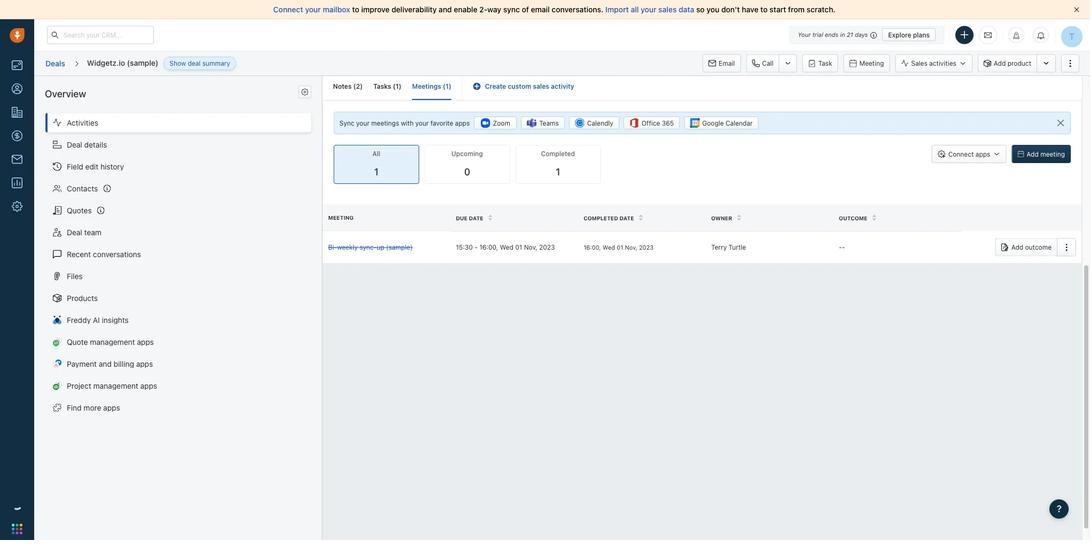 Task type: describe. For each thing, give the bounding box(es) containing it.
terry
[[712, 243, 727, 251]]

find
[[67, 403, 82, 412]]

- for 15:30
[[475, 243, 478, 251]]

of
[[522, 5, 529, 14]]

mng settings image
[[301, 88, 309, 96]]

owner
[[712, 215, 733, 221]]

office
[[642, 119, 661, 127]]

2 01 from the left
[[617, 244, 624, 251]]

freddy ai insights
[[67, 315, 129, 324]]

1 down teams
[[556, 166, 561, 178]]

sync
[[340, 119, 355, 127]]

16:00, wed 01 nov, 2023
[[584, 244, 654, 251]]

history
[[101, 162, 124, 171]]

ai
[[93, 315, 100, 324]]

have
[[742, 5, 759, 14]]

deal details
[[67, 140, 107, 149]]

meeting button
[[844, 54, 891, 72]]

1 down all on the top
[[374, 166, 379, 178]]

payment
[[67, 359, 97, 368]]

add product button
[[979, 54, 1037, 72]]

add for add outcome
[[1012, 244, 1024, 251]]

sales activities
[[912, 60, 957, 67]]

from
[[789, 5, 805, 14]]

meetings
[[412, 83, 442, 90]]

plans
[[914, 31, 931, 39]]

completed for completed
[[542, 150, 575, 158]]

15:30
[[456, 243, 473, 251]]

quotes
[[67, 206, 92, 215]]

contacts
[[67, 184, 98, 193]]

1 vertical spatial (sample)
[[386, 243, 413, 251]]

field
[[67, 162, 83, 171]]

teams button
[[522, 117, 565, 129]]

project
[[67, 381, 91, 390]]

don't
[[722, 5, 740, 14]]

import
[[606, 5, 629, 14]]

2-
[[480, 5, 488, 14]]

connect your mailbox to improve deliverability and enable 2-way sync of email conversations. import all your sales data so you don't have to start from scratch.
[[274, 5, 836, 14]]

details
[[84, 140, 107, 149]]

1 01 from the left
[[516, 243, 523, 251]]

product
[[1008, 60, 1032, 67]]

1 wed from the left
[[500, 243, 514, 251]]

notes ( 2 )
[[333, 83, 363, 90]]

0 vertical spatial and
[[439, 5, 452, 14]]

meetings ( 1 )
[[412, 83, 452, 90]]

your left mailbox
[[305, 5, 321, 14]]

scratch.
[[807, 5, 836, 14]]

recent conversations
[[67, 250, 141, 258]]

deal
[[188, 60, 201, 67]]

files
[[67, 272, 83, 280]]

( for meetings
[[443, 83, 446, 90]]

add meeting button
[[1013, 145, 1072, 163]]

connect apps
[[949, 150, 991, 158]]

find more apps
[[67, 403, 120, 412]]

weekly
[[337, 243, 358, 251]]

enable
[[454, 5, 478, 14]]

show deal summary
[[170, 60, 230, 67]]

meeting inside button
[[860, 60, 885, 67]]

explore
[[889, 31, 912, 39]]

) for tasks ( 1 )
[[399, 83, 402, 90]]

management for project
[[93, 381, 138, 390]]

overview
[[45, 88, 86, 99]]

show
[[170, 60, 186, 67]]

turtle
[[729, 243, 747, 251]]

1 2023 from the left
[[540, 243, 555, 251]]

365
[[662, 119, 675, 127]]

add outcome button
[[996, 238, 1058, 256]]

your trial ends in 21 days
[[799, 31, 869, 38]]

task
[[819, 60, 833, 67]]

quote management apps
[[67, 337, 154, 346]]

your right sync in the left top of the page
[[356, 119, 370, 127]]

notes
[[333, 83, 352, 90]]

ends
[[826, 31, 839, 38]]

days
[[856, 31, 869, 38]]

sync-
[[360, 243, 377, 251]]

0 horizontal spatial and
[[99, 359, 112, 368]]

meeting
[[1041, 150, 1066, 158]]

zoom
[[493, 119, 511, 127]]

bi-
[[329, 243, 337, 251]]

deliverability
[[392, 5, 437, 14]]

0 horizontal spatial sales
[[533, 83, 550, 90]]

add outcome
[[1012, 244, 1052, 251]]

widgetz.io
[[87, 58, 125, 67]]

project management apps
[[67, 381, 157, 390]]

completed date
[[584, 215, 635, 221]]

terry turtle
[[712, 243, 747, 251]]

email
[[531, 5, 550, 14]]

call
[[763, 60, 774, 67]]

google calendar button
[[685, 117, 759, 129]]

mailbox
[[323, 5, 350, 14]]

close image
[[1075, 7, 1080, 12]]

date for completed date
[[620, 215, 635, 221]]

bi-weekly sync-up (sample)
[[329, 243, 413, 251]]

1 right meetings
[[446, 83, 449, 90]]

payment and billing apps
[[67, 359, 153, 368]]



Task type: vqa. For each thing, say whether or not it's contained in the screenshot.
Project
yes



Task type: locate. For each thing, give the bounding box(es) containing it.
improve
[[362, 5, 390, 14]]

0 horizontal spatial to
[[352, 5, 360, 14]]

completed up 16:00, wed 01 nov, 2023
[[584, 215, 619, 221]]

office 365 button
[[624, 117, 680, 129]]

) for meetings ( 1 )
[[449, 83, 452, 90]]

quote
[[67, 337, 88, 346]]

2 vertical spatial add
[[1012, 244, 1024, 251]]

01
[[516, 243, 523, 251], [617, 244, 624, 251]]

2 horizontal spatial )
[[449, 83, 452, 90]]

meeting up weekly
[[329, 214, 354, 221]]

and
[[439, 5, 452, 14], [99, 359, 112, 368]]

2 16:00, from the left
[[584, 244, 601, 251]]

1 horizontal spatial 2023
[[640, 244, 654, 251]]

16:00,
[[480, 243, 499, 251], [584, 244, 601, 251]]

( right meetings
[[443, 83, 446, 90]]

calendly button
[[569, 117, 620, 129]]

1 horizontal spatial 01
[[617, 244, 624, 251]]

up
[[377, 243, 385, 251]]

0 horizontal spatial nov,
[[524, 243, 538, 251]]

activities
[[930, 60, 957, 67]]

(
[[354, 83, 356, 90], [393, 83, 396, 90], [443, 83, 446, 90]]

deals link
[[45, 55, 66, 72]]

1 horizontal spatial date
[[620, 215, 635, 221]]

wed
[[500, 243, 514, 251], [603, 244, 616, 251]]

email image
[[985, 31, 993, 39]]

2 date from the left
[[620, 215, 635, 221]]

Search your CRM... text field
[[47, 26, 154, 44]]

all
[[631, 5, 639, 14]]

start
[[770, 5, 787, 14]]

2 to from the left
[[761, 5, 768, 14]]

1 date from the left
[[469, 215, 484, 221]]

google
[[703, 119, 724, 127]]

freshworks switcher image
[[12, 524, 22, 534]]

1 vertical spatial sales
[[533, 83, 550, 90]]

products
[[67, 294, 98, 302]]

) for notes ( 2 )
[[360, 83, 363, 90]]

outcome
[[1026, 244, 1052, 251]]

1 vertical spatial management
[[93, 381, 138, 390]]

field edit history
[[67, 162, 124, 171]]

create custom sales activity
[[486, 83, 575, 90]]

create custom sales activity link
[[474, 83, 575, 90]]

0 horizontal spatial date
[[469, 215, 484, 221]]

16:00, right 15:30
[[480, 243, 499, 251]]

insights
[[102, 315, 129, 324]]

0 horizontal spatial (
[[354, 83, 356, 90]]

to right mailbox
[[352, 5, 360, 14]]

connect for connect your mailbox to improve deliverability and enable 2-way sync of email conversations. import all your sales data so you don't have to start from scratch.
[[274, 5, 303, 14]]

(sample) right up
[[386, 243, 413, 251]]

email
[[719, 60, 736, 67]]

0 vertical spatial deal
[[67, 140, 82, 149]]

bi-weekly sync-up (sample) link
[[329, 243, 446, 252]]

sales left activity
[[533, 83, 550, 90]]

2 2023 from the left
[[640, 244, 654, 251]]

1 vertical spatial deal
[[67, 228, 82, 237]]

2 horizontal spatial add
[[1028, 150, 1040, 158]]

your right with
[[416, 119, 429, 127]]

wed right 15:30
[[500, 243, 514, 251]]

0 horizontal spatial completed
[[542, 150, 575, 158]]

0 vertical spatial completed
[[542, 150, 575, 158]]

( for notes
[[354, 83, 356, 90]]

0 vertical spatial connect
[[274, 5, 303, 14]]

1 vertical spatial and
[[99, 359, 112, 368]]

1 horizontal spatial (sample)
[[386, 243, 413, 251]]

1 horizontal spatial nov,
[[625, 244, 638, 251]]

add left meeting
[[1028, 150, 1040, 158]]

google calendar
[[703, 119, 753, 127]]

0 horizontal spatial )
[[360, 83, 363, 90]]

custom
[[508, 83, 532, 90]]

team
[[84, 228, 102, 237]]

0 horizontal spatial connect
[[274, 5, 303, 14]]

nov,
[[524, 243, 538, 251], [625, 244, 638, 251]]

0 vertical spatial sales
[[659, 5, 677, 14]]

deals
[[45, 59, 65, 68]]

deal for deal team
[[67, 228, 82, 237]]

connect apps button
[[933, 145, 1007, 163], [933, 145, 1007, 163]]

0
[[465, 166, 471, 178]]

1 horizontal spatial add
[[1012, 244, 1024, 251]]

connect your mailbox link
[[274, 5, 352, 14]]

1 horizontal spatial meeting
[[860, 60, 885, 67]]

2 wed from the left
[[603, 244, 616, 251]]

sync
[[504, 5, 520, 14]]

freddy
[[67, 315, 91, 324]]

--
[[840, 243, 846, 251]]

meeting down "days"
[[860, 60, 885, 67]]

21
[[848, 31, 854, 38]]

deal left "details"
[[67, 140, 82, 149]]

3 ( from the left
[[443, 83, 446, 90]]

sales activities button
[[896, 54, 979, 72], [896, 54, 973, 72]]

1 horizontal spatial (
[[393, 83, 396, 90]]

add inside 'button'
[[1028, 150, 1040, 158]]

calendar
[[726, 119, 753, 127]]

3 - from the left
[[843, 243, 846, 251]]

call button
[[747, 54, 780, 72]]

date for due date
[[469, 215, 484, 221]]

1 horizontal spatial wed
[[603, 244, 616, 251]]

all
[[373, 150, 381, 158]]

1 nov, from the left
[[524, 243, 538, 251]]

more
[[84, 403, 101, 412]]

- for -
[[843, 243, 846, 251]]

16:00, down completed date
[[584, 244, 601, 251]]

0 vertical spatial add
[[995, 60, 1007, 67]]

1 horizontal spatial connect
[[949, 150, 975, 158]]

add meeting
[[1028, 150, 1066, 158]]

sales left data
[[659, 5, 677, 14]]

2023
[[540, 243, 555, 251], [640, 244, 654, 251]]

0 horizontal spatial wed
[[500, 243, 514, 251]]

sales
[[912, 60, 928, 67]]

1 - from the left
[[475, 243, 478, 251]]

0 vertical spatial management
[[90, 337, 135, 346]]

completed down teams
[[542, 150, 575, 158]]

0 horizontal spatial 16:00,
[[480, 243, 499, 251]]

management
[[90, 337, 135, 346], [93, 381, 138, 390]]

widgetz.io (sample)
[[87, 58, 158, 67]]

and left enable
[[439, 5, 452, 14]]

1 ( from the left
[[354, 83, 356, 90]]

deal left team
[[67, 228, 82, 237]]

in
[[841, 31, 846, 38]]

completed for completed date
[[584, 215, 619, 221]]

date right due
[[469, 215, 484, 221]]

0 horizontal spatial meeting
[[329, 214, 354, 221]]

date up 16:00, wed 01 nov, 2023
[[620, 215, 635, 221]]

1 horizontal spatial and
[[439, 5, 452, 14]]

1 ) from the left
[[360, 83, 363, 90]]

( right tasks
[[393, 83, 396, 90]]

1 horizontal spatial to
[[761, 5, 768, 14]]

your right "all"
[[641, 5, 657, 14]]

add for add meeting
[[1028, 150, 1040, 158]]

1 vertical spatial completed
[[584, 215, 619, 221]]

zoom button
[[474, 117, 517, 129]]

2 horizontal spatial (
[[443, 83, 446, 90]]

outcome
[[840, 215, 868, 221]]

15:30 - 16:00, wed 01 nov, 2023
[[456, 243, 555, 251]]

(sample) left show
[[127, 58, 158, 67]]

1 16:00, from the left
[[480, 243, 499, 251]]

you
[[707, 5, 720, 14]]

due
[[456, 215, 468, 221]]

0 vertical spatial (sample)
[[127, 58, 158, 67]]

calendly
[[588, 119, 614, 127]]

trial
[[813, 31, 824, 38]]

( right the notes
[[354, 83, 356, 90]]

data
[[679, 5, 695, 14]]

add left 'outcome'
[[1012, 244, 1024, 251]]

connect for connect apps
[[949, 150, 975, 158]]

) right tasks
[[399, 83, 402, 90]]

add for add product
[[995, 60, 1007, 67]]

2 - from the left
[[840, 243, 843, 251]]

activity
[[551, 83, 575, 90]]

management down payment and billing apps
[[93, 381, 138, 390]]

summary
[[203, 60, 230, 67]]

import all your sales data link
[[606, 5, 697, 14]]

1 vertical spatial add
[[1028, 150, 1040, 158]]

1 right tasks
[[396, 83, 399, 90]]

add
[[995, 60, 1007, 67], [1028, 150, 1040, 158], [1012, 244, 1024, 251]]

0 horizontal spatial 01
[[516, 243, 523, 251]]

task button
[[803, 54, 839, 72]]

2 nov, from the left
[[625, 244, 638, 251]]

1 deal from the top
[[67, 140, 82, 149]]

to left start
[[761, 5, 768, 14]]

0 horizontal spatial add
[[995, 60, 1007, 67]]

with
[[401, 119, 414, 127]]

and left 'billing'
[[99, 359, 112, 368]]

tasks ( 1 )
[[374, 83, 402, 90]]

1 vertical spatial meeting
[[329, 214, 354, 221]]

0 horizontal spatial 2023
[[540, 243, 555, 251]]

) right the notes
[[360, 83, 363, 90]]

your
[[799, 31, 811, 38]]

so
[[697, 5, 705, 14]]

1 horizontal spatial )
[[399, 83, 402, 90]]

add left product
[[995, 60, 1007, 67]]

wed down completed date
[[603, 244, 616, 251]]

(sample)
[[127, 58, 158, 67], [386, 243, 413, 251]]

add product
[[995, 60, 1032, 67]]

completed
[[542, 150, 575, 158], [584, 215, 619, 221]]

2
[[356, 83, 360, 90]]

create
[[486, 83, 507, 90]]

( for tasks
[[393, 83, 396, 90]]

edit
[[85, 162, 99, 171]]

) right meetings
[[449, 83, 452, 90]]

0 vertical spatial meeting
[[860, 60, 885, 67]]

tasks
[[374, 83, 392, 90]]

your
[[305, 5, 321, 14], [641, 5, 657, 14], [356, 119, 370, 127], [416, 119, 429, 127]]

1 vertical spatial connect
[[949, 150, 975, 158]]

2 deal from the top
[[67, 228, 82, 237]]

1 horizontal spatial sales
[[659, 5, 677, 14]]

management for quote
[[90, 337, 135, 346]]

explore plans link
[[883, 28, 936, 41]]

1 horizontal spatial completed
[[584, 215, 619, 221]]

deal for deal details
[[67, 140, 82, 149]]

management up payment and billing apps
[[90, 337, 135, 346]]

1 to from the left
[[352, 5, 360, 14]]

1 horizontal spatial 16:00,
[[584, 244, 601, 251]]

2 ) from the left
[[399, 83, 402, 90]]

3 ) from the left
[[449, 83, 452, 90]]

2 ( from the left
[[393, 83, 396, 90]]

0 horizontal spatial (sample)
[[127, 58, 158, 67]]



